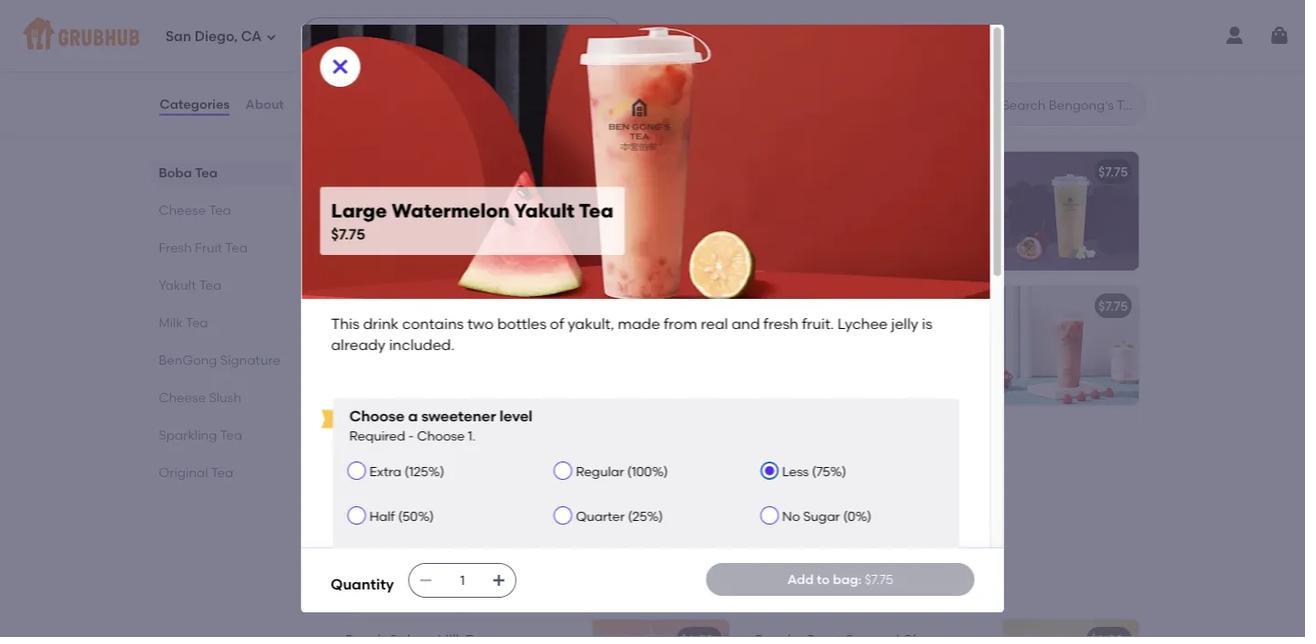 Task type: describe. For each thing, give the bounding box(es) containing it.
jumbo-size fruit tea, comes with freshly cut fruits. button
[[334, 0, 730, 72]]

contains for large  watermelon yakult tea
[[407, 190, 461, 206]]

large strawberry yakult tea
[[755, 299, 932, 315]]

sparkling tea
[[159, 427, 242, 443]]

yakult tea tab
[[159, 275, 287, 295]]

included. for large strawberry yakult tea
[[755, 381, 812, 396]]

quarter (25%)
[[576, 509, 663, 525]]

bengong signature
[[159, 352, 281, 368]]

fresh
[[159, 240, 192, 255]]

san diego, ca
[[166, 28, 262, 45]]

sugar
[[803, 509, 840, 525]]

original tea tab
[[159, 463, 287, 482]]

slush
[[209, 390, 241, 405]]

made for large passion fruit yakult tea
[[799, 209, 836, 225]]

boba for strawberry
[[833, 362, 867, 378]]

(25%)
[[628, 509, 663, 525]]

fresh for large  watermelon yakult tea
[[516, 209, 546, 225]]

bengong
[[159, 352, 217, 368]]

tea inside "tab"
[[225, 240, 248, 255]]

large passion fruit yakult tea image
[[1002, 152, 1140, 271]]

two for large  watermelon yakult tea
[[464, 190, 487, 206]]

milk inside tab
[[159, 315, 183, 330]]

$7.75 for large strawberry yakult tea
[[1099, 299, 1129, 315]]

made for large  watermelon yakult tea
[[389, 209, 426, 225]]

already down mango
[[331, 336, 385, 354]]

boba tea
[[159, 165, 218, 180]]

0 horizontal spatial choose
[[349, 408, 404, 426]]

bottles for large mango yakult tea
[[490, 325, 533, 340]]

peach
[[385, 433, 425, 449]]

large for large passion fruit yakult tea
[[755, 164, 792, 180]]

large peach yakult tea image
[[592, 421, 730, 540]]

real for large  watermelon yakult tea
[[461, 209, 485, 225]]

large peach yakult tea
[[345, 433, 492, 449]]

(100%)
[[627, 464, 668, 480]]

of for large mango yakult tea
[[536, 325, 548, 340]]

fresh for large strawberry yakult tea
[[926, 343, 956, 359]]

this drink contains two bottles of yakult, made from real and fresh fruit. crystal boba is already included. for peach
[[345, 459, 548, 531]]

tea,
[[449, 0, 473, 6]]

$7.75 for large  watermelon yakult tea
[[689, 164, 719, 180]]

sparkling
[[159, 427, 217, 443]]

cheese tea
[[159, 202, 231, 218]]

two for large strawberry yakult tea
[[874, 325, 897, 340]]

categories
[[160, 96, 230, 112]]

made for large mango yakult tea
[[389, 343, 426, 359]]

watermelon for large  watermelon yakult tea
[[385, 164, 462, 180]]

0 horizontal spatial lychee
[[376, 228, 420, 243]]

is for large  watermelon yakult tea
[[450, 228, 459, 243]]

svg image inside "main navigation" navigation
[[266, 32, 277, 43]]

$7.75 for large passion fruit yakult tea
[[1099, 164, 1129, 180]]

milk tea tab
[[159, 313, 287, 332]]

about
[[245, 96, 284, 112]]

drink for large passion fruit yakult tea
[[783, 190, 814, 206]]

is for large mango yakult tea
[[460, 362, 469, 378]]

from for large strawberry yakult tea
[[839, 343, 868, 359]]

fresh for large mango yakult tea
[[516, 343, 546, 359]]

large  watermelon yakult tea $7.75
[[331, 199, 613, 243]]

2 horizontal spatial svg image
[[492, 574, 507, 588]]

large for large  watermelon yakult tea $7.75
[[331, 199, 387, 222]]

already for large passion fruit yakult tea
[[882, 228, 929, 243]]

yakult tea inside tab
[[159, 277, 222, 293]]

search icon image
[[973, 93, 995, 115]]

drink for large  watermelon yakult tea
[[373, 190, 404, 206]]

regular
[[576, 464, 624, 480]]

less
[[782, 464, 809, 480]]

of for large passion fruit yakult tea
[[946, 190, 958, 206]]

mango
[[385, 299, 429, 315]]

contains for large mango yakult tea
[[407, 325, 461, 340]]

fruit
[[421, 0, 446, 6]]

regular (100%)
[[576, 464, 668, 480]]

real for large peach yakult tea
[[461, 478, 485, 494]]

real for large strawberry yakult tea
[[871, 343, 895, 359]]

bottles for large peach yakult tea
[[490, 459, 533, 475]]

passion
[[795, 164, 843, 180]]

$7.75 for large mango yakult tea
[[689, 299, 719, 315]]

this for large passion fruit yakult tea
[[755, 190, 780, 206]]

1 horizontal spatial yakult tea
[[331, 109, 430, 132]]

of for large  watermelon yakult tea
[[536, 190, 548, 206]]

1 horizontal spatial choose
[[417, 428, 464, 444]]

a
[[408, 408, 418, 426]]

about button
[[244, 71, 285, 137]]

(75%)
[[812, 464, 846, 480]]

quarter
[[576, 509, 625, 525]]

from for large  watermelon yakult tea
[[429, 209, 458, 225]]

extra (125%)
[[369, 464, 444, 480]]

(125%)
[[404, 464, 444, 480]]

signature
[[220, 352, 281, 368]]

half (50%)
[[369, 509, 434, 525]]

1 horizontal spatial milk
[[331, 578, 371, 601]]

ca
[[241, 28, 262, 45]]

(50%)
[[398, 509, 434, 525]]

this drink contains two bottles of yakult, made from real and fresh fruit. crystal boba is already included. for mango
[[345, 325, 548, 396]]

san
[[166, 28, 191, 45]]

this for large mango yakult tea
[[345, 325, 370, 340]]

drink for large mango yakult tea
[[373, 325, 404, 340]]

yakult, for large  watermelon yakult tea
[[345, 209, 386, 225]]

boba tea tab
[[159, 163, 287, 182]]

choose a sweetener level required - choose 1.
[[349, 408, 532, 444]]

no
[[782, 509, 800, 525]]

fruit inside "tab"
[[195, 240, 222, 255]]

quantity
[[331, 575, 394, 593]]

two for large mango yakult tea
[[464, 325, 487, 340]]

large for large  watermelon yakult tea
[[345, 164, 382, 180]]

tea inside large  watermelon yakult tea $7.75
[[579, 199, 613, 222]]

yakult, for large strawberry yakult tea
[[755, 343, 796, 359]]

cheese for cheese slush
[[159, 390, 206, 405]]

reviews button
[[299, 71, 352, 137]]

$7.75 inside large  watermelon yakult tea $7.75
[[331, 225, 365, 243]]

cut
[[389, 9, 409, 25]]

diego,
[[195, 28, 238, 45]]

this for large peach yakult tea
[[345, 459, 370, 475]]



Task type: locate. For each thing, give the bounding box(es) containing it.
tea
[[395, 109, 430, 132], [507, 164, 529, 180], [919, 164, 942, 180], [195, 165, 218, 180], [579, 199, 613, 222], [209, 202, 231, 218], [225, 240, 248, 255], [199, 277, 222, 293], [473, 299, 496, 315], [909, 299, 932, 315], [186, 315, 208, 330], [220, 427, 242, 443], [469, 433, 492, 449], [211, 465, 234, 480], [375, 578, 410, 601]]

from for large passion fruit yakult tea
[[839, 209, 868, 225]]

0 vertical spatial milk tea
[[159, 315, 208, 330]]

0 vertical spatial yakult tea
[[331, 109, 430, 132]]

two for large peach yakult tea
[[464, 459, 487, 475]]

fruit right fresh
[[195, 240, 222, 255]]

large for large strawberry yakult tea
[[755, 299, 792, 315]]

jumbo-size fruit tea, comes with freshly cut fruits.
[[345, 0, 547, 25]]

fresh for large passion fruit yakult tea
[[926, 209, 956, 225]]

jelly down large strawberry yakult tea
[[891, 315, 918, 333]]

original tea
[[159, 465, 234, 480]]

large left strawberry at the right
[[755, 299, 792, 315]]

crystal
[[786, 228, 830, 243], [376, 362, 420, 378], [786, 362, 830, 378], [376, 497, 420, 512]]

crystal for peach
[[376, 497, 420, 512]]

bottles for large  watermelon yakult tea
[[490, 190, 533, 206]]

cheese
[[159, 202, 206, 218], [159, 390, 206, 405]]

1 vertical spatial watermelon
[[391, 199, 510, 222]]

sweetener
[[421, 408, 496, 426]]

0 horizontal spatial jelly
[[423, 228, 447, 243]]

boba for mango
[[423, 362, 457, 378]]

yakult inside tab
[[159, 277, 196, 293]]

required
[[349, 428, 405, 444]]

lychee up mango
[[376, 228, 420, 243]]

fruit
[[847, 164, 875, 180], [195, 240, 222, 255]]

cheese inside the cheese tea tab
[[159, 202, 206, 218]]

0 vertical spatial this drink contains two bottles of yakult, made from real and fresh fruit. lychee jelly is already included.
[[345, 190, 570, 243]]

boba
[[159, 165, 192, 180]]

with
[[521, 0, 547, 6]]

included. for large  watermelon yakult tea
[[512, 228, 570, 243]]

large for large peach yakult tea
[[345, 433, 382, 449]]

real for large passion fruit yakult tea
[[871, 209, 895, 225]]

this drink contains two bottles of yakult, made from real and fresh fruit. crystal boba is already included.
[[755, 190, 958, 262], [345, 325, 548, 396], [755, 325, 958, 396], [345, 459, 548, 531]]

from
[[429, 209, 458, 225], [839, 209, 868, 225], [664, 315, 697, 333], [429, 343, 458, 359], [839, 343, 868, 359], [429, 478, 458, 494]]

lychee
[[376, 228, 420, 243], [837, 315, 888, 333]]

1 cheese from the top
[[159, 202, 206, 218]]

original
[[159, 465, 208, 480]]

included. for large passion fruit yakult tea
[[755, 246, 812, 262]]

0 horizontal spatial milk
[[159, 315, 183, 330]]

crystal down extra (125%)
[[376, 497, 420, 512]]

fruit right 'passion'
[[847, 164, 875, 180]]

boba down large strawberry yakult tea
[[833, 362, 867, 378]]

0 vertical spatial fruit
[[847, 164, 875, 180]]

-
[[408, 428, 414, 444]]

fresh
[[516, 209, 546, 225], [926, 209, 956, 225], [763, 315, 798, 333], [516, 343, 546, 359], [926, 343, 956, 359], [516, 478, 546, 494]]

included. for large peach yakult tea
[[345, 515, 403, 531]]

1 vertical spatial this drink contains two bottles of yakult, made from real and fresh fruit. lychee jelly is already included.
[[331, 315, 936, 354]]

1 horizontal spatial lychee
[[837, 315, 888, 333]]

fresh fruit tea tab
[[159, 238, 287, 257]]

milk tea up bengong
[[159, 315, 208, 330]]

large down large  watermelon yakult tea on the top of page
[[331, 199, 387, 222]]

and down large passion fruit yakult tea
[[898, 209, 923, 225]]

cheese slush tab
[[159, 388, 287, 407]]

fruit.
[[345, 228, 373, 243], [755, 228, 783, 243], [802, 315, 834, 333], [345, 362, 373, 378], [755, 362, 783, 378], [345, 497, 373, 512]]

cheese up sparkling
[[159, 390, 206, 405]]

yakult tea up large  watermelon yakult tea on the top of page
[[331, 109, 430, 132]]

fruit. for large passion fruit yakult tea
[[755, 228, 783, 243]]

already down large  watermelon yakult tea on the top of page
[[462, 228, 509, 243]]

1 vertical spatial fruit
[[195, 240, 222, 255]]

this drink contains two bottles of yakult, made from real and fresh fruit. crystal boba is already included. for strawberry
[[755, 325, 958, 396]]

0 vertical spatial choose
[[349, 408, 404, 426]]

bag:
[[833, 572, 862, 588]]

large left mango
[[345, 299, 382, 315]]

made for large strawberry yakult tea
[[799, 343, 836, 359]]

already down large strawberry yakult tea
[[882, 362, 929, 378]]

0 horizontal spatial fruit
[[195, 240, 222, 255]]

milk tea
[[159, 315, 208, 330], [331, 578, 410, 601]]

freshly
[[345, 9, 386, 25]]

and down large strawberry yakult tea
[[898, 343, 923, 359]]

already for large strawberry yakult tea
[[882, 362, 929, 378]]

this drink contains two bottles of yakult, made from real and fresh fruit. crystal boba is already included. down large peach yakult tea
[[345, 459, 548, 531]]

is for large peach yakult tea
[[460, 497, 469, 512]]

large down reviews button
[[345, 164, 382, 180]]

sparkling tea tab
[[159, 425, 287, 445]]

large passion fruit yakult tea
[[755, 164, 942, 180]]

boba for passion
[[833, 228, 867, 243]]

and down large  watermelon yakult tea on the top of page
[[488, 209, 513, 225]]

fruit. for large  watermelon yakult tea
[[345, 228, 373, 243]]

yakult,
[[345, 209, 386, 225], [755, 209, 796, 225], [567, 315, 614, 333], [345, 343, 386, 359], [755, 343, 796, 359], [345, 478, 386, 494]]

large
[[345, 164, 382, 180], [755, 164, 792, 180], [331, 199, 387, 222], [345, 299, 382, 315], [755, 299, 792, 315], [345, 433, 382, 449]]

Search Bengong's Tea search field
[[1001, 96, 1141, 113]]

already down large passion fruit yakult tea
[[882, 228, 929, 243]]

0 vertical spatial cheese
[[159, 202, 206, 218]]

and down level in the left of the page
[[488, 478, 513, 494]]

contains for large peach yakult tea
[[407, 459, 461, 475]]

boba for peach
[[423, 497, 457, 512]]

reviews
[[300, 96, 351, 112]]

2 cheese from the top
[[159, 390, 206, 405]]

1.
[[468, 428, 475, 444]]

fruits.
[[412, 9, 446, 25]]

0 vertical spatial lychee
[[376, 228, 420, 243]]

fresh for large peach yakult tea
[[516, 478, 546, 494]]

cheese down boba tea
[[159, 202, 206, 218]]

to
[[817, 572, 830, 588]]

1 vertical spatial choose
[[417, 428, 464, 444]]

svg image
[[266, 32, 277, 43], [419, 574, 433, 588], [492, 574, 507, 588]]

fruit. for large peach yakult tea
[[345, 497, 373, 512]]

already for large peach yakult tea
[[472, 497, 519, 512]]

cheese tea tab
[[159, 200, 287, 220]]

watermelon down large  watermelon yakult tea on the top of page
[[391, 199, 510, 222]]

large mango yakult tea
[[345, 299, 496, 315]]

jelly down large  watermelon yakult tea on the top of page
[[423, 228, 447, 243]]

this
[[345, 190, 370, 206], [755, 190, 780, 206], [331, 315, 359, 333], [345, 325, 370, 340], [755, 325, 780, 340], [345, 459, 370, 475]]

and for large passion fruit yakult tea
[[898, 209, 923, 225]]

fruit. for large strawberry yakult tea
[[755, 362, 783, 378]]

already for large mango yakult tea
[[472, 362, 519, 378]]

crystal down 'passion'
[[786, 228, 830, 243]]

drink for large peach yakult tea
[[373, 459, 404, 475]]

0 horizontal spatial svg image
[[266, 32, 277, 43]]

1 horizontal spatial milk tea
[[331, 578, 410, 601]]

add to bag: $7.75
[[788, 572, 894, 588]]

this drink contains two bottles of yakult, made from real and fresh fruit. crystal boba is already included. for passion
[[755, 190, 958, 262]]

and for large peach yakult tea
[[488, 478, 513, 494]]

included.
[[512, 228, 570, 243], [755, 246, 812, 262], [389, 336, 454, 354], [345, 381, 403, 396], [755, 381, 812, 396], [345, 515, 403, 531]]

strawberry
[[795, 299, 865, 315]]

watermelon inside large  watermelon yakult tea $7.75
[[391, 199, 510, 222]]

is for large strawberry yakult tea
[[870, 362, 879, 378]]

1 horizontal spatial svg image
[[419, 574, 433, 588]]

large oolong super fruit cup image
[[592, 0, 730, 72]]

already down 1.
[[472, 497, 519, 512]]

1 vertical spatial cheese
[[159, 390, 206, 405]]

crystal for mango
[[376, 362, 420, 378]]

two
[[464, 190, 487, 206], [874, 190, 897, 206], [467, 315, 493, 333], [464, 325, 487, 340], [874, 325, 897, 340], [464, 459, 487, 475]]

milk tea down the half
[[331, 578, 410, 601]]

level
[[499, 408, 532, 426]]

and
[[488, 209, 513, 225], [898, 209, 923, 225], [731, 315, 760, 333], [488, 343, 513, 359], [898, 343, 923, 359], [488, 478, 513, 494]]

this drink contains two bottles of yakult, made from real and fresh fruit. crystal boba is already included. down large strawberry yakult tea
[[755, 325, 958, 396]]

real for large mango yakult tea
[[461, 343, 485, 359]]

contains for large strawberry yakult tea
[[817, 325, 871, 340]]

milk
[[159, 315, 183, 330], [331, 578, 371, 601]]

large inside large  watermelon yakult tea $7.75
[[331, 199, 387, 222]]

from for large peach yakult tea
[[429, 478, 458, 494]]

1 vertical spatial jelly
[[891, 315, 918, 333]]

and up level in the left of the page
[[488, 343, 513, 359]]

and for large mango yakult tea
[[488, 343, 513, 359]]

extra
[[369, 464, 401, 480]]

yakult, for large mango yakult tea
[[345, 343, 386, 359]]

drink
[[373, 190, 404, 206], [783, 190, 814, 206], [363, 315, 398, 333], [373, 325, 404, 340], [783, 325, 814, 340], [373, 459, 404, 475]]

yakult tea down fresh fruit tea
[[159, 277, 222, 293]]

Input item quantity number field
[[443, 565, 483, 597]]

add
[[788, 572, 814, 588]]

0 vertical spatial watermelon
[[385, 164, 462, 180]]

choose down sweetener
[[417, 428, 464, 444]]

bengong signature tab
[[159, 350, 287, 370]]

0 horizontal spatial yakult tea
[[159, 277, 222, 293]]

contains for large passion fruit yakult tea
[[817, 190, 871, 206]]

0 horizontal spatial milk tea
[[159, 315, 208, 330]]

contains
[[407, 190, 461, 206], [817, 190, 871, 206], [402, 315, 463, 333], [407, 325, 461, 340], [817, 325, 871, 340], [407, 459, 461, 475]]

0 vertical spatial milk
[[159, 315, 183, 330]]

this drink contains two bottles of yakult, made from real and fresh fruit. crystal boba is already included. up sweetener
[[345, 325, 548, 396]]

choose
[[349, 408, 404, 426], [417, 428, 464, 444]]

categories button
[[159, 71, 231, 137]]

large  watermelon yakult tea image
[[592, 152, 730, 271]]

is
[[450, 228, 459, 243], [870, 228, 879, 243], [922, 315, 932, 333], [460, 362, 469, 378], [870, 362, 879, 378], [460, 497, 469, 512]]

cheese for cheese tea
[[159, 202, 206, 218]]

milk down the half
[[331, 578, 371, 601]]

fruit. for large mango yakult tea
[[345, 362, 373, 378]]

of for large peach yakult tea
[[536, 459, 548, 475]]

0 vertical spatial jelly
[[423, 228, 447, 243]]

already up level in the left of the page
[[472, 362, 519, 378]]

this for large  watermelon yakult tea
[[345, 190, 370, 206]]

and right large mango yakult tea image
[[731, 315, 760, 333]]

drink for large strawberry yakult tea
[[783, 325, 814, 340]]

real
[[461, 209, 485, 225], [871, 209, 895, 225], [701, 315, 728, 333], [461, 343, 485, 359], [871, 343, 895, 359], [461, 478, 485, 494]]

(0%)
[[843, 509, 872, 525]]

peach oolong milk tea image
[[592, 621, 730, 638]]

included. for large mango yakult tea
[[345, 381, 403, 396]]

large for large mango yakult tea
[[345, 299, 382, 315]]

jelly
[[423, 228, 447, 243], [891, 315, 918, 333]]

fresh fruit tea
[[159, 240, 248, 255]]

1 horizontal spatial jelly
[[891, 315, 918, 333]]

yakult inside large  watermelon yakult tea $7.75
[[514, 199, 574, 222]]

and for large strawberry yakult tea
[[898, 343, 923, 359]]

large  watermelon yakult tea
[[345, 164, 529, 180]]

comes
[[476, 0, 518, 6]]

bottles
[[490, 190, 533, 206], [900, 190, 943, 206], [497, 315, 546, 333], [490, 325, 533, 340], [900, 325, 943, 340], [490, 459, 533, 475]]

already for large  watermelon yakult tea
[[462, 228, 509, 243]]

no sugar (0%)
[[782, 509, 872, 525]]

large mango yakult tea image
[[592, 287, 730, 406]]

crystal up the a
[[376, 362, 420, 378]]

this drink contains two bottles of yakult, made from real and fresh fruit. crystal boba is already included. down large passion fruit yakult tea
[[755, 190, 958, 262]]

two for large passion fruit yakult tea
[[874, 190, 897, 206]]

and for large  watermelon yakult tea
[[488, 209, 513, 225]]

crystal for passion
[[786, 228, 830, 243]]

of
[[536, 190, 548, 206], [946, 190, 958, 206], [550, 315, 564, 333], [536, 325, 548, 340], [946, 325, 958, 340], [536, 459, 548, 475]]

large left 'passion'
[[755, 164, 792, 180]]

this for large strawberry yakult tea
[[755, 325, 780, 340]]

from for large mango yakult tea
[[429, 343, 458, 359]]

less (75%)
[[782, 464, 846, 480]]

boba up sweetener
[[423, 362, 457, 378]]

1 vertical spatial yakult tea
[[159, 277, 222, 293]]

made for large peach yakult tea
[[389, 478, 426, 494]]

boba
[[833, 228, 867, 243], [423, 362, 457, 378], [833, 362, 867, 378], [423, 497, 457, 512]]

large up extra
[[345, 433, 382, 449]]

yakult
[[331, 109, 391, 132], [465, 164, 504, 180], [878, 164, 916, 180], [514, 199, 574, 222], [159, 277, 196, 293], [432, 299, 471, 315], [867, 299, 906, 315], [428, 433, 467, 449]]

crystal down strawberry at the right
[[786, 362, 830, 378]]

watermelon
[[385, 164, 462, 180], [391, 199, 510, 222]]

regular burnt caramel cheese milk tea image
[[1002, 621, 1140, 638]]

this drink contains two bottles of yakult, made from real and fresh fruit. lychee jelly is already included.
[[345, 190, 570, 243], [331, 315, 936, 354]]

of for large strawberry yakult tea
[[946, 325, 958, 340]]

1 vertical spatial lychee
[[837, 315, 888, 333]]

bottles for large passion fruit yakult tea
[[900, 190, 943, 206]]

svg image right input item quantity number field
[[492, 574, 507, 588]]

1 vertical spatial milk tea
[[331, 578, 410, 601]]

watermelon for large  watermelon yakult tea $7.75
[[391, 199, 510, 222]]

boba down large passion fruit yakult tea
[[833, 228, 867, 243]]

yakult, for large peach yakult tea
[[345, 478, 386, 494]]

crystal for strawberry
[[786, 362, 830, 378]]

cheese inside cheese slush tab
[[159, 390, 206, 405]]

main navigation navigation
[[0, 0, 1306, 71]]

boba down (125%)
[[423, 497, 457, 512]]

large strawberry yakult tea image
[[1002, 287, 1140, 406]]

already
[[462, 228, 509, 243], [882, 228, 929, 243], [331, 336, 385, 354], [472, 362, 519, 378], [882, 362, 929, 378], [472, 497, 519, 512]]

jumbo-
[[345, 0, 395, 6]]

watermelon up large  watermelon yakult tea $7.75
[[385, 164, 462, 180]]

1 vertical spatial milk
[[331, 578, 371, 601]]

lychee down large strawberry yakult tea
[[837, 315, 888, 333]]

1 horizontal spatial fruit
[[847, 164, 875, 180]]

svg image left input item quantity number field
[[419, 574, 433, 588]]

choose up the required
[[349, 408, 404, 426]]

half
[[369, 509, 395, 525]]

milk up bengong
[[159, 315, 183, 330]]

made
[[389, 209, 426, 225], [799, 209, 836, 225], [618, 315, 660, 333], [389, 343, 426, 359], [799, 343, 836, 359], [389, 478, 426, 494]]

milk tea inside milk tea tab
[[159, 315, 208, 330]]

is for large passion fruit yakult tea
[[870, 228, 879, 243]]

size
[[395, 0, 418, 6]]

svg image right ca
[[266, 32, 277, 43]]

yakult, for large passion fruit yakult tea
[[755, 209, 796, 225]]

bottles for large strawberry yakult tea
[[900, 325, 943, 340]]

svg image
[[1269, 25, 1291, 47], [315, 28, 330, 43], [329, 56, 351, 78]]

cheese slush
[[159, 390, 241, 405]]

$7.75
[[689, 164, 719, 180], [1099, 164, 1129, 180], [331, 225, 365, 243], [689, 299, 719, 315], [1099, 299, 1129, 315], [865, 572, 894, 588]]



Task type: vqa. For each thing, say whether or not it's contained in the screenshot.
heeded
no



